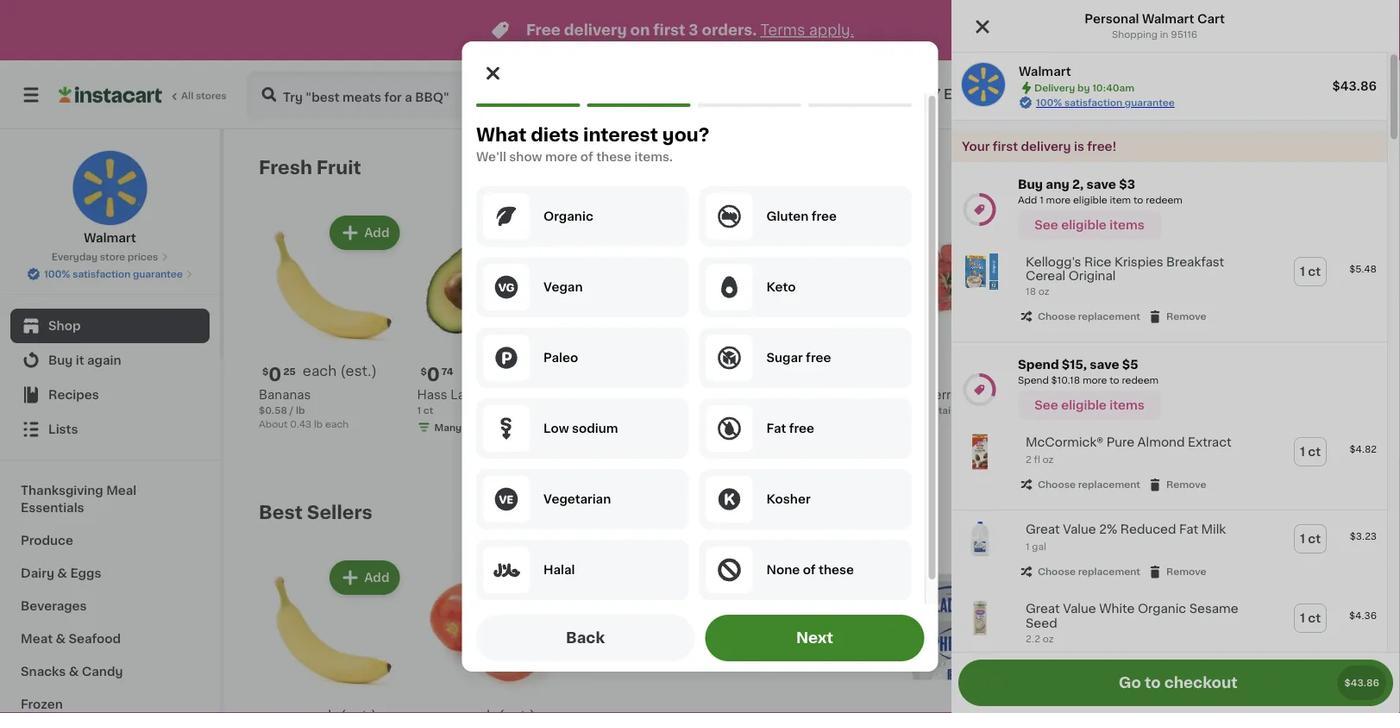 Task type: describe. For each thing, give the bounding box(es) containing it.
1 vertical spatial delivery
[[1021, 141, 1071, 153]]

first inside limited time offer region
[[654, 23, 686, 38]]

show
[[509, 151, 542, 163]]

lb right 0.43
[[314, 419, 323, 429]]

kellogg's rice krispies breakfast cereal original 18 oz
[[1026, 256, 1225, 297]]

save inside spend $15, save $5 spend $10.18 more to redeem
[[1090, 359, 1120, 371]]

1 horizontal spatial delivery by 10:40am
[[1139, 88, 1275, 101]]

value for 2%
[[1063, 524, 1097, 536]]

3 inside limited time offer region
[[689, 23, 699, 38]]

see eligible items for mccormick®
[[1035, 400, 1145, 412]]

walmart link
[[72, 150, 148, 247]]

1 ct button for kellogg's rice krispies breakfast cereal original
[[1295, 258, 1326, 286]]

1 ct button for great value 2% reduced fat milk
[[1295, 526, 1326, 553]]

& for meat
[[56, 633, 66, 646]]

in down 'halos california clementines 3 lb'
[[622, 440, 631, 450]]

free!
[[1088, 141, 1117, 153]]

lb right 2.48
[[1105, 437, 1114, 446]]

kellogg's
[[1026, 256, 1082, 268]]

recipes
[[48, 389, 99, 401]]

krispies
[[1115, 256, 1164, 268]]

sugar free
[[766, 352, 831, 364]]

great value 2% reduced fat milk button
[[1026, 523, 1227, 537]]

white
[[1100, 603, 1135, 615]]

1 ct for great value 2% reduced fat milk
[[1300, 533, 1321, 546]]

choose replacement for rice
[[1038, 312, 1141, 322]]

1 vertical spatial $43.86
[[1345, 679, 1380, 688]]

free for sugar free
[[806, 352, 831, 364]]

(40+)
[[1204, 161, 1238, 173]]

6
[[744, 366, 756, 384]]

sodium
[[572, 423, 618, 435]]

$0.58
[[259, 406, 287, 415]]

choose replacement for value
[[1038, 568, 1141, 577]]

1 ct for kellogg's rice krispies breakfast cereal original
[[1300, 266, 1321, 278]]

95116
[[1171, 30, 1198, 39]]

seafood
[[69, 633, 121, 646]]

apply.
[[809, 23, 854, 38]]

any
[[1046, 179, 1070, 191]]

in down hass large avocado 1 ct
[[464, 423, 473, 432]]

1 horizontal spatial of
[[803, 564, 816, 576]]

green
[[1050, 389, 1088, 401]]

each (est.)
[[303, 365, 377, 378]]

add inside buy any 2, save $3 add 1 more eligible item to redeem
[[1018, 195, 1038, 205]]

items.
[[634, 151, 673, 163]]

best
[[259, 504, 303, 522]]

satisfaction inside button
[[73, 270, 131, 279]]

reduced
[[1121, 524, 1177, 536]]

1 ct button for great value white organic sesame seed
[[1295, 605, 1326, 633]]

sesame
[[1190, 603, 1239, 615]]

remove for reduced
[[1167, 568, 1207, 577]]

1 horizontal spatial walmart
[[1019, 66, 1072, 78]]

item carousel region containing best sellers
[[259, 495, 1353, 714]]

to inside buy any 2, save $3 add 1 more eligible item to redeem
[[1134, 195, 1144, 205]]

to-
[[734, 406, 752, 418]]

eat
[[752, 406, 771, 418]]

thanksgiving meal essentials link
[[10, 475, 210, 525]]

100% inside button
[[44, 270, 70, 279]]

candy
[[82, 666, 123, 678]]

8
[[734, 440, 740, 450]]

terms
[[761, 23, 806, 38]]

meat
[[21, 633, 53, 646]]

$0.28 each (estimated) element
[[417, 709, 562, 714]]

gluten
[[766, 211, 808, 223]]

great value 2% reduced fat milk image
[[962, 521, 998, 558]]

view all (30+)
[[1154, 507, 1238, 519]]

2 inside mccormick® pure almond extract 2 fl oz
[[1026, 455, 1032, 465]]

$ for $ 4 91
[[1054, 367, 1060, 376]]

2 72
[[902, 366, 927, 384]]

2 inside product group
[[902, 366, 914, 384]]

buy any 2, save $3 add 1 more eligible item to redeem
[[1018, 179, 1183, 205]]

redeem inside buy any 2, save $3 add 1 more eligible item to redeem
[[1146, 195, 1183, 205]]

vegan
[[543, 281, 582, 293]]

kosher
[[766, 494, 810, 506]]

seed
[[1026, 617, 1058, 629]]

choose for kellogg's
[[1038, 312, 1076, 322]]

all for fresh fruit
[[1187, 161, 1201, 173]]

redeem inside spend $15, save $5 spend $10.18 more to redeem
[[1122, 376, 1159, 385]]

beverages
[[21, 601, 87, 613]]

product group containing great value 2% reduced fat milk
[[952, 511, 1388, 590]]

item
[[1110, 195, 1132, 205]]

1 ct for great value white organic sesame seed
[[1300, 613, 1321, 625]]

save inside buy any 2, save $3 add 1 more eligible item to redeem
[[1087, 179, 1117, 191]]

ct inside hass large avocado 1 ct
[[424, 406, 434, 415]]

1 horizontal spatial by
[[1198, 88, 1215, 101]]

hass
[[417, 389, 448, 401]]

large
[[451, 389, 485, 401]]

ready-
[[833, 389, 878, 401]]

buy for buy it again
[[48, 355, 73, 367]]

74
[[442, 367, 454, 376]]

about inside the "green seedless grapes bag $1.98 / lb about 2.48 lb / package"
[[1050, 437, 1079, 446]]

all for best sellers
[[1187, 507, 1201, 519]]

see for buy
[[1035, 219, 1059, 231]]

shop
[[48, 320, 81, 332]]

fl
[[1034, 455, 1041, 465]]

$5
[[1123, 359, 1139, 371]]

0 horizontal spatial delivery by 10:40am
[[1035, 83, 1135, 93]]

many in stock down hass large avocado 1 ct
[[434, 423, 503, 432]]

100% satisfaction guarantee link
[[1036, 96, 1175, 110]]

stock inside button
[[1267, 440, 1294, 450]]

see eligible items for kellogg's
[[1035, 219, 1145, 231]]

all stores
[[181, 91, 227, 101]]

0 vertical spatial each
[[303, 365, 337, 378]]

2.2
[[1026, 634, 1041, 644]]

1 spend from the top
[[1018, 359, 1059, 371]]

ct for kellogg's rice krispies breakfast cereal original
[[1309, 266, 1321, 278]]

$4.82
[[1350, 445, 1377, 455]]

extract
[[1188, 437, 1232, 449]]

product group containing 4
[[1050, 212, 1195, 469]]

organic inside great value white organic sesame seed 2.2 oz
[[1138, 603, 1187, 615]]

product group for spend $15, save $5
[[952, 424, 1388, 503]]

see for spend
[[1035, 400, 1059, 412]]

back
[[566, 631, 605, 646]]

0 horizontal spatial 10:40am
[[1093, 83, 1135, 93]]

walmart inside walmart link
[[84, 232, 136, 244]]

great value white organic sesame seed 2.2 oz
[[1026, 603, 1239, 644]]

fat inside great value 2% reduced fat milk 1 gal
[[1180, 524, 1199, 536]]

/pkg (est.)
[[1092, 365, 1163, 378]]

16
[[892, 406, 903, 415]]

1237 east saint james street button
[[884, 71, 1103, 119]]

about inside bananas $0.58 / lb about 0.43 lb each
[[259, 419, 288, 429]]

1 vertical spatial first
[[993, 141, 1018, 153]]

strawberries 16 oz container
[[892, 389, 969, 415]]

0 vertical spatial 100% satisfaction guarantee
[[1036, 98, 1175, 107]]

many down hass
[[434, 423, 462, 432]]

$15,
[[1062, 359, 1087, 371]]

guarantee inside 100% satisfaction guarantee button
[[133, 270, 183, 279]]

(est.) for 4
[[1127, 365, 1163, 378]]

item carousel region containing fresh fruit
[[259, 150, 1353, 482]]

thanksgiving
[[21, 485, 103, 497]]

dairy & eggs
[[21, 568, 101, 580]]

next
[[796, 631, 834, 646]]

service type group
[[678, 78, 863, 112]]

1 horizontal spatial these
[[819, 564, 854, 576]]

100% satisfaction guarantee button
[[27, 264, 193, 281]]

fruit
[[317, 158, 361, 176]]

snacks
[[21, 666, 66, 678]]

thanksgiving meal essentials
[[21, 485, 137, 514]]

grapes
[[1149, 389, 1194, 401]]

produce link
[[10, 525, 210, 557]]

1 left "$5.48"
[[1300, 266, 1306, 278]]

lb up 0.43
[[296, 406, 305, 415]]

cart
[[1198, 13, 1225, 25]]

each inside bananas $0.58 / lb about 0.43 lb each
[[325, 419, 349, 429]]

add your shopping preferences element
[[462, 41, 939, 672]]

halos
[[575, 389, 610, 401]]

stock down 'halos california clementines 3 lb'
[[634, 440, 661, 450]]

1 inside great value 2% reduced fat milk 1 gal
[[1026, 543, 1030, 552]]

free for gluten free
[[811, 211, 837, 223]]

1 inside hass large avocado 1 ct
[[417, 406, 421, 415]]

1 ct for mccormick® pure almond extract
[[1300, 446, 1321, 458]]

is
[[1074, 141, 1085, 153]]

1 horizontal spatial delivery
[[1035, 83, 1076, 93]]

$ for $ 0 74
[[421, 367, 427, 376]]

kellogg's rice krispies breakfast cereal original button
[[1026, 255, 1255, 283]]

1 left $4.36
[[1300, 613, 1306, 625]]

in inside button
[[1256, 440, 1264, 450]]

pomegranate
[[775, 406, 856, 418]]

pom wonderful ready- to-eat pomegranate arils 8 oz
[[734, 389, 878, 450]]

of inside what diets interest you? we'll show more of these items.
[[580, 151, 593, 163]]

fresh fruit
[[259, 158, 361, 176]]

delivery inside limited time offer region
[[564, 23, 627, 38]]

strawberries
[[892, 389, 969, 401]]

more for $15,
[[1083, 376, 1108, 385]]

many down sodium
[[593, 440, 620, 450]]

walmart inside 'personal walmart cart shopping in 95116'
[[1143, 13, 1195, 25]]

promotion-wrapper element containing spend $15, save $5
[[952, 343, 1388, 511]]

$4.36
[[1350, 612, 1377, 621]]

frozen link
[[10, 689, 210, 714]]

great value white organic sesame seed image
[[962, 601, 998, 637]]

(est.) for 0
[[340, 365, 377, 378]]



Task type: locate. For each thing, give the bounding box(es) containing it.
0 for $ 0 25
[[269, 366, 282, 384]]

3 replacement from the top
[[1078, 568, 1141, 577]]

clementines
[[575, 406, 653, 418]]

1 vertical spatial satisfaction
[[73, 270, 131, 279]]

free delivery on first 3 orders. terms apply.
[[526, 23, 854, 38]]

in inside 'personal walmart cart shopping in 95116'
[[1160, 30, 1169, 39]]

choose down gal on the right bottom of page
[[1038, 568, 1076, 577]]

great value white organic sesame seed button
[[1026, 603, 1255, 630]]

1 all from the top
[[1187, 161, 1201, 173]]

1 view from the top
[[1154, 161, 1184, 173]]

0 horizontal spatial /
[[290, 406, 294, 415]]

guarantee inside 100% satisfaction guarantee link
[[1125, 98, 1175, 107]]

see eligible items down spend $15, save $5 spend $10.18 more to redeem
[[1035, 400, 1145, 412]]

2,
[[1073, 179, 1084, 191]]

these right none
[[819, 564, 854, 576]]

100% satisfaction guarantee down store
[[44, 270, 183, 279]]

cereal
[[1026, 270, 1066, 282]]

delivery
[[1035, 83, 1076, 93], [1139, 88, 1194, 101], [693, 89, 745, 101]]

more for diets
[[545, 151, 577, 163]]

value inside great value 2% reduced fat milk 1 gal
[[1063, 524, 1097, 536]]

oz inside the kellogg's rice krispies breakfast cereal original 18 oz
[[1039, 287, 1050, 297]]

3 choose replacement from the top
[[1038, 568, 1141, 577]]

organic inside 'add your shopping preferences' element
[[543, 211, 593, 223]]

items for krispies
[[1110, 219, 1145, 231]]

100% down everyday at left
[[44, 270, 70, 279]]

choose replacement down original
[[1038, 312, 1141, 322]]

1 horizontal spatial 10:40am
[[1218, 88, 1275, 101]]

1 left '$3.23'
[[1300, 533, 1306, 546]]

great value 2% reduced fat milk 1 gal
[[1026, 524, 1227, 552]]

none
[[766, 564, 800, 576]]

0 horizontal spatial 3
[[575, 423, 582, 432]]

view
[[1154, 161, 1184, 173], [1154, 507, 1184, 519]]

/ inside bananas $0.58 / lb about 0.43 lb each
[[290, 406, 294, 415]]

kellogg's rice krispies breakfast cereal original image
[[962, 254, 998, 290]]

great inside great value 2% reduced fat milk 1 gal
[[1026, 524, 1060, 536]]

what diets interest you? we'll show more of these items.
[[476, 126, 709, 163]]

0 horizontal spatial more
[[545, 151, 577, 163]]

1 horizontal spatial 0
[[427, 366, 440, 384]]

0 horizontal spatial organic
[[543, 211, 593, 223]]

1 see eligible items from the top
[[1035, 219, 1145, 231]]

2 view from the top
[[1154, 507, 1184, 519]]

guarantee
[[1125, 98, 1175, 107], [133, 270, 183, 279]]

of right none
[[803, 564, 816, 576]]

redeem down "$5"
[[1122, 376, 1159, 385]]

$4.91 per package (estimated) element
[[1050, 364, 1195, 386]]

1 down hass
[[417, 406, 421, 415]]

replacement for pure
[[1078, 480, 1141, 490]]

delivery inside button
[[693, 89, 745, 101]]

0 vertical spatial all
[[1187, 161, 1201, 173]]

& for snacks
[[69, 666, 79, 678]]

0 vertical spatial satisfaction
[[1065, 98, 1123, 107]]

choose replacement button for kellogg's
[[1019, 309, 1141, 325]]

0 horizontal spatial these
[[596, 151, 631, 163]]

fat down view all (30+)
[[1180, 524, 1199, 536]]

1 ct
[[1300, 266, 1321, 278], [1300, 446, 1321, 458], [1300, 533, 1321, 546], [1300, 613, 1321, 625]]

1 vertical spatial remove button
[[1148, 477, 1207, 493]]

/pkg
[[1092, 365, 1123, 378]]

4 1 ct from the top
[[1300, 613, 1321, 625]]

25
[[283, 367, 296, 376]]

lb up 2.48
[[1085, 423, 1094, 432]]

value inside great value white organic sesame seed 2.2 oz
[[1063, 603, 1097, 615]]

everyday
[[52, 252, 98, 262]]

product group for buy any 2, save $3
[[952, 243, 1388, 335]]

0 for $ 0 74
[[427, 366, 440, 384]]

all inside popup button
[[1187, 161, 1201, 173]]

& inside meat & seafood link
[[56, 633, 66, 646]]

0 vertical spatial item carousel region
[[259, 150, 1353, 482]]

& right meat
[[56, 633, 66, 646]]

0 vertical spatial these
[[596, 151, 631, 163]]

2 promotion-wrapper element from the top
[[952, 343, 1388, 511]]

2 vertical spatial choose replacement
[[1038, 568, 1141, 577]]

more inside spend $15, save $5 spend $10.18 more to redeem
[[1083, 376, 1108, 385]]

lb inside 'halos california clementines 3 lb'
[[584, 423, 593, 432]]

0 vertical spatial eligible
[[1074, 195, 1108, 205]]

$ 0 25
[[262, 366, 296, 384]]

prices
[[128, 252, 158, 262]]

replacement up white
[[1078, 568, 1141, 577]]

value for white
[[1063, 603, 1097, 615]]

1 item carousel region from the top
[[259, 150, 1353, 482]]

beverages link
[[10, 590, 210, 623]]

0 horizontal spatial walmart
[[84, 232, 136, 244]]

& inside snacks & candy link
[[69, 666, 79, 678]]

0 vertical spatial spend
[[1018, 359, 1059, 371]]

0 vertical spatial redeem
[[1146, 195, 1183, 205]]

remove button for breakfast
[[1148, 309, 1207, 325]]

2 items from the top
[[1110, 400, 1145, 412]]

1 vertical spatial choose replacement
[[1038, 480, 1141, 490]]

0 horizontal spatial of
[[580, 151, 593, 163]]

view all (40+)
[[1154, 161, 1238, 173]]

product group
[[259, 212, 403, 431], [417, 212, 562, 438], [575, 212, 720, 455], [734, 212, 878, 467], [892, 212, 1037, 417], [1050, 212, 1195, 469], [259, 557, 403, 714], [417, 557, 562, 714], [575, 557, 720, 714], [734, 557, 878, 714], [892, 557, 1037, 714], [1050, 557, 1195, 714], [1209, 557, 1353, 714]]

lists
[[48, 424, 78, 436]]

each
[[303, 365, 337, 378], [325, 419, 349, 429]]

delivery left is
[[1021, 141, 1071, 153]]

1 vertical spatial of
[[803, 564, 816, 576]]

1 choose replacement from the top
[[1038, 312, 1141, 322]]

$ for $ 0 25
[[262, 367, 269, 376]]

1 ct button left $4.36
[[1295, 605, 1326, 633]]

instacart logo image
[[59, 85, 162, 105]]

see up the kellogg's
[[1035, 219, 1059, 231]]

interest
[[583, 126, 658, 144]]

0 vertical spatial remove button
[[1148, 309, 1207, 325]]

about down $1.98
[[1050, 437, 1079, 446]]

remove down "breakfast"
[[1167, 312, 1207, 322]]

oz right '18'
[[1039, 287, 1050, 297]]

to inside spend $15, save $5 spend $10.18 more to redeem
[[1110, 376, 1120, 385]]

view for best sellers
[[1154, 507, 1184, 519]]

0 horizontal spatial delivery
[[693, 89, 745, 101]]

delivery by 10:40am link
[[1111, 85, 1275, 105]]

1 vertical spatial free
[[806, 352, 831, 364]]

0 vertical spatial see eligible items button
[[1018, 211, 1162, 240]]

lists link
[[10, 413, 210, 447]]

replacement for rice
[[1078, 312, 1141, 322]]

halal
[[543, 564, 575, 576]]

oz right fl
[[1043, 455, 1054, 465]]

2 vertical spatial replacement
[[1078, 568, 1141, 577]]

ct for mccormick® pure almond extract
[[1309, 446, 1321, 458]]

delivery
[[564, 23, 627, 38], [1021, 141, 1071, 153]]

more inside what diets interest you? we'll show more of these items.
[[545, 151, 577, 163]]

$ for $ 6 47
[[737, 367, 744, 376]]

0 vertical spatial fat
[[766, 423, 786, 435]]

1 0 from the left
[[269, 366, 282, 384]]

see eligible items button
[[1018, 211, 1162, 240], [1018, 391, 1162, 420]]

0 vertical spatial choose
[[1038, 312, 1076, 322]]

back button
[[476, 615, 695, 662]]

1 choose from the top
[[1038, 312, 1076, 322]]

great for great value 2% reduced fat milk
[[1026, 524, 1060, 536]]

choose replacement down 2.48
[[1038, 480, 1141, 490]]

items for almond
[[1110, 400, 1145, 412]]

milk
[[1202, 524, 1227, 536]]

1 see eligible items button from the top
[[1018, 211, 1162, 240]]

2 vertical spatial choose replacement button
[[1019, 565, 1141, 580]]

2 horizontal spatial /
[[1117, 437, 1121, 446]]

2 1 ct from the top
[[1300, 446, 1321, 458]]

2 all from the top
[[1187, 507, 1201, 519]]

all inside popup button
[[1187, 507, 1201, 519]]

100% up the your first delivery is free!
[[1036, 98, 1063, 107]]

0 horizontal spatial 0
[[269, 366, 282, 384]]

0 vertical spatial value
[[1063, 524, 1097, 536]]

product group containing 2
[[892, 212, 1037, 417]]

0 vertical spatial first
[[654, 23, 686, 38]]

4 $ from the left
[[737, 367, 744, 376]]

0 horizontal spatial satisfaction
[[73, 270, 131, 279]]

save right 2, at the top right of the page
[[1087, 179, 1117, 191]]

view inside popup button
[[1154, 507, 1184, 519]]

many in stock down 2.48
[[1068, 454, 1136, 463]]

in right extract
[[1256, 440, 1264, 450]]

pure
[[1107, 437, 1135, 449]]

oz inside great value white organic sesame seed 2.2 oz
[[1043, 634, 1054, 644]]

choose down fl
[[1038, 480, 1076, 490]]

see eligible items button for kellogg's
[[1018, 211, 1162, 240]]

1 vertical spatial guarantee
[[133, 270, 183, 279]]

satisfaction up free!
[[1065, 98, 1123, 107]]

& for dairy
[[57, 568, 67, 580]]

limited time offer region
[[0, 0, 1350, 60]]

redeem right item
[[1146, 195, 1183, 205]]

/ up 0.43
[[290, 406, 294, 415]]

10:40am up the (40+)
[[1218, 88, 1275, 101]]

stock
[[475, 423, 503, 432], [634, 440, 661, 450], [1267, 440, 1294, 450], [1108, 454, 1136, 463]]

2 see eligible items button from the top
[[1018, 391, 1162, 420]]

mccormick® pure almond extract image
[[962, 434, 998, 470]]

0 vertical spatial see eligible items
[[1035, 219, 1145, 231]]

store
[[100, 252, 125, 262]]

1 items from the top
[[1110, 219, 1145, 231]]

go to checkout
[[1119, 676, 1238, 691]]

1 inside buy any 2, save $3 add 1 more eligible item to redeem
[[1040, 195, 1044, 205]]

0 horizontal spatial guarantee
[[133, 270, 183, 279]]

1 ct left $4.36
[[1300, 613, 1321, 625]]

2 product group from the top
[[952, 424, 1388, 503]]

1 vertical spatial &
[[56, 633, 66, 646]]

terms apply. link
[[761, 23, 854, 38]]

again
[[87, 355, 121, 367]]

sellers
[[307, 504, 373, 522]]

2 vertical spatial remove button
[[1148, 565, 1207, 580]]

None search field
[[247, 71, 655, 119]]

100% satisfaction guarantee up free!
[[1036, 98, 1175, 107]]

ct for great value white organic sesame seed
[[1309, 613, 1321, 625]]

oz inside mccormick® pure almond extract 2 fl oz
[[1043, 455, 1054, 465]]

to up "seedless"
[[1110, 376, 1120, 385]]

oz right 8
[[743, 440, 754, 450]]

1237
[[912, 88, 941, 101]]

3 1 ct button from the top
[[1295, 526, 1326, 553]]

1 vertical spatial choose replacement button
[[1019, 477, 1141, 493]]

0 vertical spatial free
[[811, 211, 837, 223]]

organic
[[543, 211, 593, 223], [1138, 603, 1187, 615]]

1 replacement from the top
[[1078, 312, 1141, 322]]

0 horizontal spatial to
[[1110, 376, 1120, 385]]

$ left 74
[[421, 367, 427, 376]]

$0.25 each (estimated) element containing 0
[[259, 364, 403, 386]]

eligible for save
[[1062, 400, 1107, 412]]

(est.) inside $4.91 per package (estimated) element
[[1127, 365, 1163, 378]]

delivery button
[[678, 78, 761, 112]]

(est.) up "seedless"
[[1127, 365, 1163, 378]]

3 choose from the top
[[1038, 568, 1076, 577]]

remove button
[[1148, 309, 1207, 325], [1148, 477, 1207, 493], [1148, 565, 1207, 580]]

2 great from the top
[[1026, 603, 1060, 615]]

vegetarian
[[543, 494, 611, 506]]

2 vertical spatial /
[[1117, 437, 1121, 446]]

in inside product group
[[1097, 454, 1106, 463]]

0 vertical spatial see
[[1035, 219, 1059, 231]]

choose replacement button down mccormick®
[[1019, 477, 1141, 493]]

fat inside 'add your shopping preferences' element
[[766, 423, 786, 435]]

1 vertical spatial fat
[[1180, 524, 1199, 536]]

many in stock inside button
[[1226, 440, 1294, 450]]

2 replacement from the top
[[1078, 480, 1141, 490]]

$3
[[1119, 179, 1136, 191]]

free down pomegranate in the right bottom of the page
[[789, 423, 814, 435]]

lb down clementines at the bottom left of the page
[[584, 423, 593, 432]]

item carousel region
[[259, 150, 1353, 482], [259, 495, 1353, 714]]

1 horizontal spatial 3
[[689, 23, 699, 38]]

1 horizontal spatial to
[[1134, 195, 1144, 205]]

0 vertical spatial /
[[290, 406, 294, 415]]

product group containing 6
[[734, 212, 878, 467]]

$ up the halos
[[579, 367, 585, 376]]

0 horizontal spatial buy
[[48, 355, 73, 367]]

1 horizontal spatial /
[[1079, 423, 1083, 432]]

1 see from the top
[[1035, 219, 1059, 231]]

shopping
[[1112, 30, 1158, 39]]

2 horizontal spatial delivery
[[1139, 88, 1194, 101]]

delivery by 10:40am
[[1035, 83, 1135, 93], [1139, 88, 1275, 101]]

eligible inside buy any 2, save $3 add 1 more eligible item to redeem
[[1074, 195, 1108, 205]]

2 vertical spatial remove
[[1167, 568, 1207, 577]]

oz right 2.2
[[1043, 634, 1054, 644]]

$0.25 each (estimated) element
[[259, 364, 403, 386], [259, 709, 403, 714]]

2 see from the top
[[1035, 400, 1059, 412]]

view up reduced
[[1154, 507, 1184, 519]]

0 vertical spatial replacement
[[1078, 312, 1141, 322]]

paleo
[[543, 352, 578, 364]]

sponsored badge image
[[734, 453, 786, 463]]

by up 100% satisfaction guarantee link
[[1078, 83, 1090, 93]]

more down any
[[1046, 195, 1071, 205]]

2 (est.) from the left
[[1127, 365, 1163, 378]]

1 left the $4.82
[[1300, 446, 1306, 458]]

items down item
[[1110, 219, 1145, 231]]

1 choose replacement button from the top
[[1019, 309, 1141, 325]]

3 1 ct from the top
[[1300, 533, 1321, 546]]

0 horizontal spatial delivery
[[564, 23, 627, 38]]

3 choose replacement button from the top
[[1019, 565, 1141, 580]]

2 value from the top
[[1063, 603, 1097, 615]]

replacement for value
[[1078, 568, 1141, 577]]

product group
[[952, 243, 1388, 335], [952, 424, 1388, 503], [952, 511, 1388, 590]]

view all (30+) button
[[1147, 495, 1257, 530]]

free for fat free
[[789, 423, 814, 435]]

2 remove from the top
[[1167, 480, 1207, 490]]

see eligible items button down spend $15, save $5 spend $10.18 more to redeem
[[1018, 391, 1162, 420]]

1 value from the top
[[1063, 524, 1097, 536]]

2 $ from the left
[[421, 367, 427, 376]]

choose for mccormick®
[[1038, 480, 1076, 490]]

free
[[526, 23, 561, 38]]

choose for great
[[1038, 568, 1076, 577]]

rice
[[1085, 256, 1112, 268]]

walmart image
[[962, 63, 1005, 106]]

many in stock up (30+)
[[1226, 440, 1294, 450]]

1 vertical spatial 100%
[[44, 270, 70, 279]]

view inside popup button
[[1154, 161, 1184, 173]]

fat free
[[766, 423, 814, 435]]

2.48
[[1082, 437, 1103, 446]]

choose replacement
[[1038, 312, 1141, 322], [1038, 480, 1141, 490], [1038, 568, 1141, 577]]

2 choose replacement button from the top
[[1019, 477, 1141, 493]]

2 $0.25 each (estimated) element from the top
[[259, 709, 403, 714]]

your first delivery is free!
[[962, 141, 1117, 153]]

0 vertical spatial of
[[580, 151, 593, 163]]

great up gal on the right bottom of page
[[1026, 524, 1060, 536]]

1 horizontal spatial delivery
[[1021, 141, 1071, 153]]

choose replacement button for great
[[1019, 565, 1141, 580]]

see eligible items button for mccormick®
[[1018, 391, 1162, 420]]

3 remove from the top
[[1167, 568, 1207, 577]]

11 button
[[1296, 74, 1367, 116]]

recipes link
[[10, 378, 210, 413]]

1 vertical spatial spend
[[1018, 376, 1049, 385]]

1 ct button
[[1295, 258, 1326, 286], [1295, 439, 1326, 466], [1295, 526, 1326, 553], [1295, 605, 1326, 633]]

remove for breakfast
[[1167, 312, 1207, 322]]

remove
[[1167, 312, 1207, 322], [1167, 480, 1207, 490], [1167, 568, 1207, 577]]

0 vertical spatial 2
[[902, 366, 914, 384]]

great inside great value white organic sesame seed 2.2 oz
[[1026, 603, 1060, 615]]

checkout
[[1165, 676, 1238, 691]]

many in stock inside product group
[[1068, 454, 1136, 463]]

3 product group from the top
[[952, 511, 1388, 590]]

1 vertical spatial redeem
[[1122, 376, 1159, 385]]

2 horizontal spatial to
[[1145, 676, 1161, 691]]

0 horizontal spatial 2
[[902, 366, 914, 384]]

meal
[[106, 485, 137, 497]]

remove button up view all (30+)
[[1148, 477, 1207, 493]]

2 spend from the top
[[1018, 376, 1049, 385]]

eligible up $1.98
[[1062, 400, 1107, 412]]

1 (est.) from the left
[[340, 365, 377, 378]]

0 vertical spatial items
[[1110, 219, 1145, 231]]

many down 2.48
[[1068, 454, 1095, 463]]

/ left 'package'
[[1117, 437, 1121, 446]]

stock inside product group
[[1108, 454, 1136, 463]]

2 left 72
[[902, 366, 914, 384]]

$
[[262, 367, 269, 376], [421, 367, 427, 376], [579, 367, 585, 376], [737, 367, 744, 376], [1054, 367, 1060, 376]]

buy left any
[[1018, 179, 1043, 191]]

to right go
[[1145, 676, 1161, 691]]

oz inside the pom wonderful ready- to-eat pomegranate arils 8 oz
[[743, 440, 754, 450]]

2 vertical spatial product group
[[952, 511, 1388, 590]]

walmart up everyday store prices link
[[84, 232, 136, 244]]

wonderful
[[767, 389, 830, 401]]

value left 2%
[[1063, 524, 1097, 536]]

1 remove button from the top
[[1148, 309, 1207, 325]]

product group containing mccormick® pure almond extract
[[952, 424, 1388, 503]]

0 left 25
[[269, 366, 282, 384]]

walmart logo image
[[72, 150, 148, 226]]

choose replacement button down gal on the right bottom of page
[[1019, 565, 1141, 580]]

1 ct left the $4.82
[[1300, 446, 1321, 458]]

oz right 16
[[905, 406, 916, 415]]

1 vertical spatial $0.25 each (estimated) element
[[259, 709, 403, 714]]

1 vertical spatial choose
[[1038, 480, 1076, 490]]

$ inside $ 0 25
[[262, 367, 269, 376]]

essentials
[[21, 502, 84, 514]]

$ inside $ 0 74
[[421, 367, 427, 376]]

of down interest
[[580, 151, 593, 163]]

2 choose replacement from the top
[[1038, 480, 1141, 490]]

guarantee down prices
[[133, 270, 183, 279]]

1 $0.25 each (estimated) element from the top
[[259, 364, 403, 386]]

3 remove button from the top
[[1148, 565, 1207, 580]]

choose down cereal
[[1038, 312, 1076, 322]]

& left eggs
[[57, 568, 67, 580]]

first right your
[[993, 141, 1018, 153]]

halos california clementines 3 lb
[[575, 389, 671, 432]]

2 remove button from the top
[[1148, 477, 1207, 493]]

many in stock down 'halos california clementines 3 lb'
[[593, 440, 661, 450]]

frozen
[[21, 699, 63, 711]]

stock right extract
[[1267, 440, 1294, 450]]

91
[[1075, 367, 1086, 376]]

add button
[[332, 217, 398, 249], [490, 217, 556, 249], [648, 217, 715, 249], [965, 217, 1031, 249], [1123, 217, 1190, 249], [332, 563, 398, 594], [490, 563, 556, 594], [648, 563, 715, 594], [806, 563, 873, 594], [965, 563, 1031, 594], [1123, 563, 1190, 594]]

great for great value white organic sesame seed
[[1026, 603, 1060, 615]]

4 1 ct button from the top
[[1295, 605, 1326, 633]]

choose replacement button
[[1019, 309, 1141, 325], [1019, 477, 1141, 493], [1019, 565, 1141, 580]]

remove for extract
[[1167, 480, 1207, 490]]

oz
[[1039, 287, 1050, 297], [905, 406, 916, 415], [743, 440, 754, 450], [1043, 455, 1054, 465], [1043, 634, 1054, 644]]

$ inside the $ 4 91
[[1054, 367, 1060, 376]]

0 vertical spatial 100%
[[1036, 98, 1063, 107]]

1 vertical spatial all
[[1187, 507, 1201, 519]]

promotion-wrapper element
[[952, 162, 1388, 343], [952, 343, 1388, 511]]

1 vertical spatial these
[[819, 564, 854, 576]]

sugar
[[766, 352, 803, 364]]

1 horizontal spatial satisfaction
[[1065, 98, 1123, 107]]

2 vertical spatial choose
[[1038, 568, 1076, 577]]

1 product group from the top
[[952, 243, 1388, 335]]

1 horizontal spatial (est.)
[[1127, 365, 1163, 378]]

great
[[1026, 524, 1060, 536], [1026, 603, 1060, 615]]

1 vertical spatial value
[[1063, 603, 1097, 615]]

3 $ from the left
[[579, 367, 585, 376]]

oz inside strawberries 16 oz container
[[905, 406, 916, 415]]

ct for great value 2% reduced fat milk
[[1309, 533, 1321, 546]]

1 1 ct button from the top
[[1295, 258, 1326, 286]]

fat down eat
[[766, 423, 786, 435]]

1 promotion-wrapper element from the top
[[952, 162, 1388, 343]]

2 item carousel region from the top
[[259, 495, 1353, 714]]

see
[[1035, 219, 1059, 231], [1035, 400, 1059, 412]]

& inside dairy & eggs link
[[57, 568, 67, 580]]

0 vertical spatial about
[[259, 419, 288, 429]]

satisfaction down everyday store prices
[[73, 270, 131, 279]]

more inside buy any 2, save $3 add 1 more eligible item to redeem
[[1046, 195, 1071, 205]]

1 horizontal spatial 100%
[[1036, 98, 1063, 107]]

47
[[758, 367, 770, 376]]

2 vertical spatial to
[[1145, 676, 1161, 691]]

0 vertical spatial organic
[[543, 211, 593, 223]]

view for fresh fruit
[[1154, 161, 1184, 173]]

1 vertical spatial great
[[1026, 603, 1060, 615]]

1 $ from the left
[[262, 367, 269, 376]]

3 inside 'halos california clementines 3 lb'
[[575, 423, 582, 432]]

walmart up 95116 on the right
[[1143, 13, 1195, 25]]

$ for $
[[579, 367, 585, 376]]

these inside what diets interest you? we'll show more of these items.
[[596, 151, 631, 163]]

by down 95116 on the right
[[1198, 88, 1215, 101]]

1 horizontal spatial 100% satisfaction guarantee
[[1036, 98, 1175, 107]]

all stores link
[[59, 71, 228, 119]]

1 horizontal spatial buy
[[1018, 179, 1043, 191]]

1 vertical spatial /
[[1079, 423, 1083, 432]]

save
[[1087, 179, 1117, 191], [1090, 359, 1120, 371]]

product group containing kellogg's rice krispies breakfast cereal original
[[952, 243, 1388, 335]]

ct left $4.36
[[1309, 613, 1321, 625]]

0 vertical spatial product group
[[952, 243, 1388, 335]]

delivery left on
[[564, 23, 627, 38]]

none of these
[[766, 564, 854, 576]]

1 great from the top
[[1026, 524, 1060, 536]]

choose replacement for pure
[[1038, 480, 1141, 490]]

100% satisfaction guarantee inside button
[[44, 270, 183, 279]]

5 $ from the left
[[1054, 367, 1060, 376]]

1 ct button for mccormick® pure almond extract
[[1295, 439, 1326, 466]]

buy for buy any 2, save $3 add 1 more eligible item to redeem
[[1018, 179, 1043, 191]]

1 remove from the top
[[1167, 312, 1207, 322]]

many inside product group
[[1068, 454, 1095, 463]]

1 ct button left the $4.82
[[1295, 439, 1326, 466]]

2 1 ct button from the top
[[1295, 439, 1326, 466]]

0 vertical spatial delivery
[[564, 23, 627, 38]]

$ inside $ 6 47
[[737, 367, 744, 376]]

ct
[[1309, 266, 1321, 278], [424, 406, 434, 415], [1309, 446, 1321, 458], [1309, 533, 1321, 546], [1309, 613, 1321, 625]]

many inside button
[[1226, 440, 1253, 450]]

promotion-wrapper element containing buy any 2, save $3
[[952, 162, 1388, 343]]

buy inside buy any 2, save $3 add 1 more eligible item to redeem
[[1018, 179, 1043, 191]]

1237 east saint james street
[[912, 88, 1103, 101]]

0 vertical spatial view
[[1154, 161, 1184, 173]]

go
[[1119, 676, 1142, 691]]

in down 2.48
[[1097, 454, 1106, 463]]

eligible down 2, at the top right of the page
[[1074, 195, 1108, 205]]

1 down the your first delivery is free!
[[1040, 195, 1044, 205]]

10:40am up 100% satisfaction guarantee link
[[1093, 83, 1135, 93]]

see eligible items down buy any 2, save $3 add 1 more eligible item to redeem
[[1035, 219, 1145, 231]]

spend left 4
[[1018, 359, 1059, 371]]

stock down hass large avocado 1 ct
[[475, 423, 503, 432]]

2 horizontal spatial more
[[1083, 376, 1108, 385]]

value left white
[[1063, 603, 1097, 615]]

ct left "$5.48"
[[1309, 266, 1321, 278]]

choose replacement button for mccormick®
[[1019, 477, 1141, 493]]

2 0 from the left
[[427, 366, 440, 384]]

eligible for 2,
[[1062, 219, 1107, 231]]

each right 25
[[303, 365, 337, 378]]

1 vertical spatial replacement
[[1078, 480, 1141, 490]]

redeem
[[1146, 195, 1183, 205], [1122, 376, 1159, 385]]

0 horizontal spatial by
[[1078, 83, 1090, 93]]

1 ct button left "$5.48"
[[1295, 258, 1326, 286]]

/ right $1.98
[[1079, 423, 1083, 432]]

choose replacement button down original
[[1019, 309, 1141, 325]]

remove button for reduced
[[1148, 565, 1207, 580]]

2 vertical spatial free
[[789, 423, 814, 435]]

remove button for extract
[[1148, 477, 1207, 493]]

2 see eligible items from the top
[[1035, 400, 1145, 412]]

1 ct button left '$3.23'
[[1295, 526, 1326, 553]]

organic up the vegan
[[543, 211, 593, 223]]

remove button down "breakfast"
[[1148, 309, 1207, 325]]

1 1 ct from the top
[[1300, 266, 1321, 278]]

green seedless grapes bag $1.98 / lb about 2.48 lb / package
[[1050, 389, 1194, 446]]

0 vertical spatial walmart
[[1143, 13, 1195, 25]]

0 vertical spatial $43.86
[[1333, 80, 1377, 92]]

1 left gal on the right bottom of page
[[1026, 543, 1030, 552]]

2 choose from the top
[[1038, 480, 1076, 490]]



Task type: vqa. For each thing, say whether or not it's contained in the screenshot.
orders.
yes



